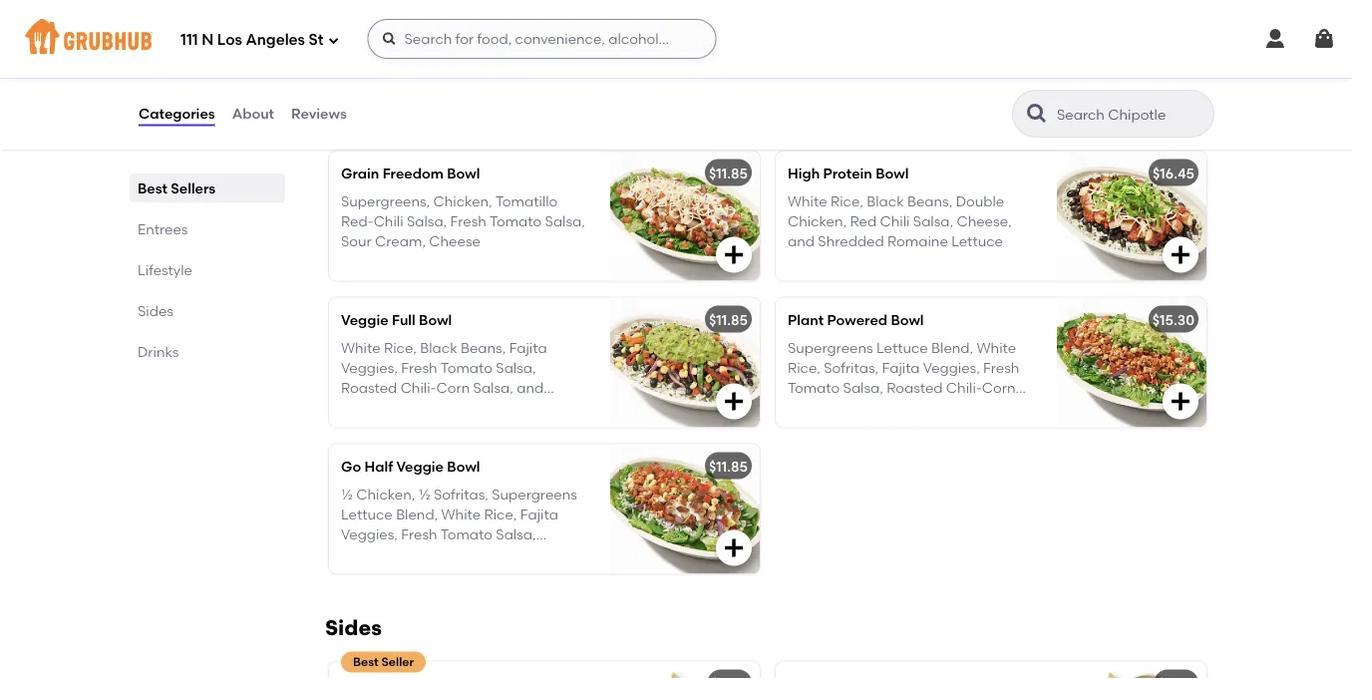 Task type: locate. For each thing, give the bounding box(es) containing it.
tomato
[[482, 66, 534, 83], [929, 66, 981, 83], [490, 213, 542, 230], [441, 360, 493, 377], [788, 380, 840, 397], [441, 527, 493, 543]]

tomato inside supergreens, chicken, tomatillo red-chili salsa, fresh tomato salsa, sour cream, cheese
[[490, 213, 542, 230]]

1 horizontal spatial romaine
[[888, 233, 949, 250]]

0 vertical spatial romaine
[[497, 87, 558, 103]]

½ down go half veggie bowl
[[419, 486, 431, 503]]

black
[[415, 46, 452, 63], [867, 193, 904, 210], [420, 339, 458, 356]]

2 chili from the left
[[880, 213, 910, 230]]

0 horizontal spatial sides
[[138, 302, 174, 319]]

red
[[851, 213, 877, 230]]

black down veggie full bowl
[[420, 339, 458, 356]]

0 horizontal spatial sour
[[341, 233, 372, 250]]

protein
[[824, 164, 873, 181]]

best
[[138, 180, 168, 197], [353, 655, 379, 669]]

1 vertical spatial sour
[[547, 547, 578, 564]]

tomato inside supergreens lettuce blend, white rice, sofritas, fajita veggies, fresh tomato salsa, roasted chili-corn salsa, and guacamole
[[788, 380, 840, 397]]

1 vertical spatial romaine
[[888, 233, 949, 250]]

chili- inside ½ chicken, ½ sofritas, supergreens lettuce blend, white rice, fajita veggies, fresh tomato salsa, roasted chili-corn salsa, and sour cream
[[401, 547, 437, 564]]

veggies, inside light rice, black beans, chicken, fajita veggies, fresh tomato salsa, guacamole, and extra romaine lettuce
[[382, 66, 439, 83]]

1 vertical spatial beans,
[[908, 193, 953, 210]]

go
[[341, 458, 361, 475]]

0 horizontal spatial romaine
[[497, 87, 558, 103]]

1 horizontal spatial sour
[[547, 547, 578, 564]]

1 vertical spatial sofritas,
[[434, 486, 489, 503]]

fresh inside supergreens lettuce blend, chicken, fajita veggies, fresh tomato salsa, and guacamole
[[890, 66, 926, 83]]

chicken,
[[504, 46, 563, 63], [977, 46, 1036, 63], [434, 193, 493, 210], [788, 213, 847, 230], [356, 486, 415, 503]]

1 horizontal spatial sofritas,
[[824, 360, 879, 377]]

black for fresh
[[420, 339, 458, 356]]

1 vertical spatial veggie
[[396, 458, 444, 475]]

bowl right powered
[[891, 311, 924, 328]]

guacamole down powered
[[862, 400, 943, 417]]

2 vertical spatial beans,
[[461, 339, 506, 356]]

0 vertical spatial $11.85
[[709, 164, 748, 181]]

0 vertical spatial sofritas,
[[824, 360, 879, 377]]

½ down go
[[341, 486, 353, 503]]

1 horizontal spatial sides
[[325, 615, 382, 640]]

0 vertical spatial blend,
[[932, 46, 974, 63]]

roasted inside white rice, black beans, fajita veggies, fresh tomato salsa, roasted chili-corn salsa, and guacamole
[[341, 380, 397, 397]]

½ chicken, ½ sofritas, supergreens lettuce blend, white rice, fajita veggies, fresh tomato salsa, roasted chili-corn salsa, and sour cream
[[341, 486, 578, 584]]

chicken, inside white rice, black beans, double chicken, red chili salsa, cheese, and shredded romaine lettuce
[[788, 213, 847, 230]]

rice, inside supergreens lettuce blend, white rice, sofritas, fajita veggies, fresh tomato salsa, roasted chili-corn salsa, and guacamole
[[788, 360, 821, 377]]

drinks
[[138, 343, 179, 360]]

0 vertical spatial beans,
[[455, 46, 501, 63]]

rice,
[[379, 46, 411, 63], [831, 193, 864, 210], [384, 339, 417, 356], [788, 360, 821, 377], [484, 506, 517, 523]]

high
[[788, 164, 820, 181]]

drinks tab
[[138, 341, 277, 362]]

white inside white rice, black beans, fajita veggies, fresh tomato salsa, roasted chili-corn salsa, and guacamole
[[341, 339, 381, 356]]

supergreens inside supergreens lettuce blend, chicken, fajita veggies, fresh tomato salsa, and guacamole
[[788, 46, 874, 63]]

chicken, inside supergreens lettuce blend, chicken, fajita veggies, fresh tomato salsa, and guacamole
[[977, 46, 1036, 63]]

fajita inside supergreens lettuce blend, white rice, sofritas, fajita veggies, fresh tomato salsa, roasted chili-corn salsa, and guacamole
[[882, 360, 920, 377]]

chili
[[374, 213, 404, 230], [880, 213, 910, 230]]

grain
[[341, 164, 379, 181]]

black for veggies,
[[415, 46, 452, 63]]

0 vertical spatial sides
[[138, 302, 174, 319]]

salsa, inside light rice, black beans, chicken, fajita veggies, fresh tomato salsa, guacamole, and extra romaine lettuce
[[537, 66, 578, 83]]

veggie
[[341, 311, 389, 328], [396, 458, 444, 475]]

fajita inside ½ chicken, ½ sofritas, supergreens lettuce blend, white rice, fajita veggies, fresh tomato salsa, roasted chili-corn salsa, and sour cream
[[521, 506, 559, 523]]

½
[[341, 486, 353, 503], [419, 486, 431, 503]]

balanced macros bowl image
[[611, 4, 760, 134]]

2 vertical spatial supergreens
[[492, 486, 578, 503]]

sofritas,
[[824, 360, 879, 377], [434, 486, 489, 503]]

best for best seller
[[353, 655, 379, 669]]

reviews
[[291, 105, 347, 122]]

sides
[[138, 302, 174, 319], [325, 615, 382, 640]]

fresh inside supergreens lettuce blend, white rice, sofritas, fajita veggies, fresh tomato salsa, roasted chili-corn salsa, and guacamole
[[984, 360, 1020, 377]]

guacamole up 'high protein bowl'
[[818, 87, 899, 103]]

guacamole,
[[341, 87, 425, 103]]

2 vertical spatial blend,
[[396, 506, 438, 523]]

red-
[[341, 213, 374, 230]]

supergreens for veggies,
[[788, 46, 874, 63]]

best left seller
[[353, 655, 379, 669]]

rice, for veggies,
[[379, 46, 411, 63]]

white inside white rice, black beans, double chicken, red chili salsa, cheese, and shredded romaine lettuce
[[788, 193, 828, 210]]

1 vertical spatial black
[[867, 193, 904, 210]]

beans, inside white rice, black beans, fajita veggies, fresh tomato salsa, roasted chili-corn salsa, and guacamole
[[461, 339, 506, 356]]

roasted
[[341, 380, 397, 397], [887, 380, 943, 397], [341, 547, 397, 564]]

beans, inside white rice, black beans, double chicken, red chili salsa, cheese, and shredded romaine lettuce
[[908, 193, 953, 210]]

best left sellers
[[138, 180, 168, 197]]

bowl up supergreens, chicken, tomatillo red-chili salsa, fresh tomato salsa, sour cream, cheese
[[447, 164, 480, 181]]

chili-
[[401, 380, 437, 397], [947, 380, 983, 397], [401, 547, 437, 564]]

about button
[[231, 78, 275, 150]]

veggie right "half"
[[396, 458, 444, 475]]

bowl right macros
[[465, 18, 498, 35]]

2 vertical spatial black
[[420, 339, 458, 356]]

chips & guacamole image
[[1058, 662, 1207, 678]]

chicken, inside supergreens, chicken, tomatillo red-chili salsa, fresh tomato salsa, sour cream, cheese
[[434, 193, 493, 210]]

romaine right extra
[[497, 87, 558, 103]]

go half veggie bowl
[[341, 458, 480, 475]]

cheese
[[429, 233, 481, 250]]

0 horizontal spatial ½
[[341, 486, 353, 503]]

and inside supergreens lettuce blend, white rice, sofritas, fajita veggies, fresh tomato salsa, roasted chili-corn salsa, and guacamole
[[832, 400, 859, 417]]

white inside supergreens lettuce blend, white rice, sofritas, fajita veggies, fresh tomato salsa, roasted chili-corn salsa, and guacamole
[[977, 339, 1017, 356]]

fresh inside supergreens, chicken, tomatillo red-chili salsa, fresh tomato salsa, sour cream, cheese
[[451, 213, 487, 230]]

1 vertical spatial $11.85
[[709, 311, 748, 328]]

black up red
[[867, 193, 904, 210]]

1 horizontal spatial best
[[353, 655, 379, 669]]

cheese,
[[957, 213, 1012, 230]]

romaine
[[497, 87, 558, 103], [888, 233, 949, 250]]

beans, for tomato
[[461, 339, 506, 356]]

roasted down veggie full bowl
[[341, 380, 397, 397]]

grain freedom bowl image
[[611, 151, 760, 281]]

veggie left full at the left top of the page
[[341, 311, 389, 328]]

1 horizontal spatial chili
[[880, 213, 910, 230]]

1 horizontal spatial veggie
[[396, 458, 444, 475]]

svg image
[[1264, 27, 1288, 51], [1313, 27, 1337, 51], [328, 34, 340, 46], [722, 243, 746, 267], [1169, 389, 1193, 413]]

sour
[[341, 233, 372, 250], [547, 547, 578, 564]]

1 $11.85 from the top
[[709, 164, 748, 181]]

roasted down powered
[[887, 380, 943, 397]]

black down macros
[[415, 46, 452, 63]]

sides up drinks
[[138, 302, 174, 319]]

lettuce
[[877, 46, 929, 63], [341, 107, 393, 124], [952, 233, 1004, 250], [877, 339, 929, 356], [341, 506, 393, 523]]

best seller
[[353, 655, 414, 669]]

light rice, black beans, chicken, fajita veggies, fresh tomato salsa, guacamole, and extra romaine lettuce
[[341, 46, 578, 124]]

reviews button
[[290, 78, 348, 150]]

guacamole up "half"
[[341, 400, 422, 417]]

svg image
[[382, 31, 398, 47], [1169, 96, 1193, 120], [1169, 243, 1193, 267], [722, 389, 746, 413], [722, 536, 746, 560]]

0 vertical spatial best
[[138, 180, 168, 197]]

bowl for grain freedom bowl
[[447, 164, 480, 181]]

main navigation navigation
[[0, 0, 1353, 78]]

0 vertical spatial $15.30
[[706, 18, 748, 35]]

categories
[[139, 105, 215, 122]]

n
[[202, 31, 214, 49]]

best inside tab
[[138, 180, 168, 197]]

best inside button
[[353, 655, 379, 669]]

fajita inside supergreens lettuce blend, chicken, fajita veggies, fresh tomato salsa, and guacamole
[[788, 66, 826, 83]]

2 vertical spatial $11.85
[[709, 458, 748, 475]]

blend, inside supergreens lettuce blend, chicken, fajita veggies, fresh tomato salsa, and guacamole
[[932, 46, 974, 63]]

supergreens inside ½ chicken, ½ sofritas, supergreens lettuce blend, white rice, fajita veggies, fresh tomato salsa, roasted chili-corn salsa, and sour cream
[[492, 486, 578, 503]]

about
[[232, 105, 274, 122]]

1 vertical spatial best
[[353, 655, 379, 669]]

supergreens inside supergreens lettuce blend, white rice, sofritas, fajita veggies, fresh tomato salsa, roasted chili-corn salsa, and guacamole
[[788, 339, 874, 356]]

1 vertical spatial sides
[[325, 615, 382, 640]]

sofritas, inside supergreens lettuce blend, white rice, sofritas, fajita veggies, fresh tomato salsa, roasted chili-corn salsa, and guacamole
[[824, 360, 879, 377]]

0 horizontal spatial best
[[138, 180, 168, 197]]

and
[[429, 87, 456, 103], [788, 87, 815, 103], [788, 233, 815, 250], [517, 380, 544, 397], [832, 400, 859, 417], [517, 547, 544, 564]]

veggies,
[[382, 66, 439, 83], [829, 66, 886, 83], [341, 360, 398, 377], [924, 360, 980, 377], [341, 527, 398, 543]]

balanced
[[341, 18, 407, 35]]

1 vertical spatial supergreens
[[788, 339, 874, 356]]

0 vertical spatial sour
[[341, 233, 372, 250]]

veggie full bowl
[[341, 311, 452, 328]]

beans, inside light rice, black beans, chicken, fajita veggies, fresh tomato salsa, guacamole, and extra romaine lettuce
[[455, 46, 501, 63]]

chili right red
[[880, 213, 910, 230]]

rice, for fresh
[[384, 339, 417, 356]]

categories button
[[138, 78, 216, 150]]

sides up best seller at the left
[[325, 615, 382, 640]]

rice, inside white rice, black beans, double chicken, red chili salsa, cheese, and shredded romaine lettuce
[[831, 193, 864, 210]]

bowl for veggie full bowl
[[419, 311, 452, 328]]

0 vertical spatial supergreens
[[788, 46, 874, 63]]

bowl right protein at top right
[[876, 164, 909, 181]]

veggie full bowl image
[[611, 298, 760, 427]]

black inside white rice, black beans, double chicken, red chili salsa, cheese, and shredded romaine lettuce
[[867, 193, 904, 210]]

0 horizontal spatial veggie
[[341, 311, 389, 328]]

entrees
[[138, 220, 188, 237]]

1 horizontal spatial $15.30
[[1153, 311, 1195, 328]]

sellers
[[171, 180, 216, 197]]

3 $11.85 from the top
[[709, 458, 748, 475]]

and inside light rice, black beans, chicken, fajita veggies, fresh tomato salsa, guacamole, and extra romaine lettuce
[[429, 87, 456, 103]]

wholesome bowl image
[[1058, 4, 1207, 134]]

bowl right full at the left top of the page
[[419, 311, 452, 328]]

tomatillo
[[496, 193, 558, 210]]

powered
[[828, 311, 888, 328]]

$15.30 for light rice, black beans, chicken, fajita veggies, fresh tomato salsa, guacamole, and extra romaine lettuce
[[706, 18, 748, 35]]

blend, inside supergreens lettuce blend, white rice, sofritas, fajita veggies, fresh tomato salsa, roasted chili-corn salsa, and guacamole
[[932, 339, 974, 356]]

corn inside ½ chicken, ½ sofritas, supergreens lettuce blend, white rice, fajita veggies, fresh tomato salsa, roasted chili-corn salsa, and sour cream
[[437, 547, 470, 564]]

veggies, inside supergreens lettuce blend, chicken, fajita veggies, fresh tomato salsa, and guacamole
[[829, 66, 886, 83]]

0 vertical spatial black
[[415, 46, 452, 63]]

entrees tab
[[138, 218, 277, 239]]

corn
[[437, 380, 470, 397], [983, 380, 1016, 397], [437, 547, 470, 564]]

and inside white rice, black beans, fajita veggies, fresh tomato salsa, roasted chili-corn salsa, and guacamole
[[517, 380, 544, 397]]

supergreens lettuce blend, white rice, sofritas, fajita veggies, fresh tomato salsa, roasted chili-corn salsa, and guacamole
[[788, 339, 1020, 417]]

sofritas, down go half veggie bowl
[[434, 486, 489, 503]]

beans,
[[455, 46, 501, 63], [908, 193, 953, 210], [461, 339, 506, 356]]

salsa,
[[537, 66, 578, 83], [984, 66, 1025, 83], [407, 213, 447, 230], [545, 213, 586, 230], [914, 213, 954, 230], [496, 360, 536, 377], [473, 380, 514, 397], [844, 380, 884, 397], [788, 400, 828, 417], [496, 527, 536, 543], [473, 547, 514, 564]]

1 chili from the left
[[374, 213, 404, 230]]

half
[[365, 458, 393, 475]]

supergreens
[[788, 46, 874, 63], [788, 339, 874, 356], [492, 486, 578, 503]]

full
[[392, 311, 416, 328]]

fresh inside ½ chicken, ½ sofritas, supergreens lettuce blend, white rice, fajita veggies, fresh tomato salsa, roasted chili-corn salsa, and sour cream
[[401, 527, 438, 543]]

0 horizontal spatial $15.30
[[706, 18, 748, 35]]

sides tab
[[138, 300, 277, 321]]

1 vertical spatial $15.30
[[1153, 311, 1195, 328]]

romaine inside light rice, black beans, chicken, fajita veggies, fresh tomato salsa, guacamole, and extra romaine lettuce
[[497, 87, 558, 103]]

2 $11.85 from the top
[[709, 311, 748, 328]]

0 horizontal spatial sofritas,
[[434, 486, 489, 503]]

rice, inside white rice, black beans, fajita veggies, fresh tomato salsa, roasted chili-corn salsa, and guacamole
[[384, 339, 417, 356]]

supergreens lettuce blend, chicken, fajita veggies, fresh tomato salsa, and guacamole
[[788, 46, 1036, 103]]

1 horizontal spatial ½
[[419, 486, 431, 503]]

salsa, inside white rice, black beans, double chicken, red chili salsa, cheese, and shredded romaine lettuce
[[914, 213, 954, 230]]

$11.85
[[709, 164, 748, 181], [709, 311, 748, 328], [709, 458, 748, 475]]

supergreens lettuce blend, chicken, fajita veggies, fresh tomato salsa, and guacamole button
[[776, 4, 1207, 134]]

macros
[[411, 18, 462, 35]]

fajita
[[341, 66, 379, 83], [788, 66, 826, 83], [509, 339, 547, 356], [882, 360, 920, 377], [521, 506, 559, 523]]

bowl
[[465, 18, 498, 35], [447, 164, 480, 181], [876, 164, 909, 181], [419, 311, 452, 328], [891, 311, 924, 328], [447, 458, 480, 475]]

black inside white rice, black beans, fajita veggies, fresh tomato salsa, roasted chili-corn salsa, and guacamole
[[420, 339, 458, 356]]

plant powered bowl
[[788, 311, 924, 328]]

lettuce inside supergreens lettuce blend, white rice, sofritas, fajita veggies, fresh tomato salsa, roasted chili-corn salsa, and guacamole
[[877, 339, 929, 356]]

guacamole
[[818, 87, 899, 103], [341, 400, 422, 417], [862, 400, 943, 417]]

light
[[341, 46, 375, 63]]

svg image for white rice, black beans, fajita veggies, fresh tomato salsa, roasted chili-corn salsa, and guacamole
[[722, 389, 746, 413]]

fajita inside white rice, black beans, fajita veggies, fresh tomato salsa, roasted chili-corn salsa, and guacamole
[[509, 339, 547, 356]]

1 vertical spatial blend,
[[932, 339, 974, 356]]

fresh
[[443, 66, 479, 83], [890, 66, 926, 83], [451, 213, 487, 230], [401, 360, 438, 377], [984, 360, 1020, 377], [401, 527, 438, 543]]

chili down 'supergreens,'
[[374, 213, 404, 230]]

white
[[788, 193, 828, 210], [341, 339, 381, 356], [977, 339, 1017, 356], [442, 506, 481, 523]]

roasted up cream
[[341, 547, 397, 564]]

111
[[181, 31, 198, 49]]

0 horizontal spatial chili
[[374, 213, 404, 230]]

black inside light rice, black beans, chicken, fajita veggies, fresh tomato salsa, guacamole, and extra romaine lettuce
[[415, 46, 452, 63]]

rice, inside light rice, black beans, chicken, fajita veggies, fresh tomato salsa, guacamole, and extra romaine lettuce
[[379, 46, 411, 63]]

$15.30
[[706, 18, 748, 35], [1153, 311, 1195, 328]]

romaine right shredded
[[888, 233, 949, 250]]

sour inside ½ chicken, ½ sofritas, supergreens lettuce blend, white rice, fajita veggies, fresh tomato salsa, roasted chili-corn salsa, and sour cream
[[547, 547, 578, 564]]

blend,
[[932, 46, 974, 63], [932, 339, 974, 356], [396, 506, 438, 523]]

sofritas, down 'plant powered bowl'
[[824, 360, 879, 377]]

Search Chipotle search field
[[1056, 105, 1208, 124]]

chips image
[[611, 662, 760, 678]]



Task type: vqa. For each thing, say whether or not it's contained in the screenshot.
saved
no



Task type: describe. For each thing, give the bounding box(es) containing it.
salsa, inside supergreens lettuce blend, chicken, fajita veggies, fresh tomato salsa, and guacamole
[[984, 66, 1025, 83]]

angeles
[[246, 31, 305, 49]]

veggies, inside ½ chicken, ½ sofritas, supergreens lettuce blend, white rice, fajita veggies, fresh tomato salsa, roasted chili-corn salsa, and sour cream
[[341, 527, 398, 543]]

roasted inside ½ chicken, ½ sofritas, supergreens lettuce blend, white rice, fajita veggies, fresh tomato salsa, roasted chili-corn salsa, and sour cream
[[341, 547, 397, 564]]

tomato inside supergreens lettuce blend, chicken, fajita veggies, fresh tomato salsa, and guacamole
[[929, 66, 981, 83]]

lifestyle tab
[[138, 259, 277, 280]]

white inside ½ chicken, ½ sofritas, supergreens lettuce blend, white rice, fajita veggies, fresh tomato salsa, roasted chili-corn salsa, and sour cream
[[442, 506, 481, 523]]

blend, for chicken,
[[932, 46, 974, 63]]

plant
[[788, 311, 824, 328]]

tomato inside ½ chicken, ½ sofritas, supergreens lettuce blend, white rice, fajita veggies, fresh tomato salsa, roasted chili-corn salsa, and sour cream
[[441, 527, 493, 543]]

blend, inside ½ chicken, ½ sofritas, supergreens lettuce blend, white rice, fajita veggies, fresh tomato salsa, roasted chili-corn salsa, and sour cream
[[396, 506, 438, 523]]

lettuce inside ½ chicken, ½ sofritas, supergreens lettuce blend, white rice, fajita veggies, fresh tomato salsa, roasted chili-corn salsa, and sour cream
[[341, 506, 393, 523]]

Search for food, convenience, alcohol... search field
[[368, 19, 717, 59]]

sides inside tab
[[138, 302, 174, 319]]

white rice, black beans, double chicken, red chili salsa, cheese, and shredded romaine lettuce
[[788, 193, 1012, 250]]

0 vertical spatial veggie
[[341, 311, 389, 328]]

best for best sellers
[[138, 180, 168, 197]]

cream
[[341, 567, 388, 584]]

seller
[[382, 655, 414, 669]]

search icon image
[[1026, 102, 1050, 126]]

high protein bowl
[[788, 164, 909, 181]]

chili- inside white rice, black beans, fajita veggies, fresh tomato salsa, roasted chili-corn salsa, and guacamole
[[401, 380, 437, 397]]

tomato inside light rice, black beans, chicken, fajita veggies, fresh tomato salsa, guacamole, and extra romaine lettuce
[[482, 66, 534, 83]]

rice, for red
[[831, 193, 864, 210]]

chili inside supergreens, chicken, tomatillo red-chili salsa, fresh tomato salsa, sour cream, cheese
[[374, 213, 404, 230]]

chicken, inside light rice, black beans, chicken, fajita veggies, fresh tomato salsa, guacamole, and extra romaine lettuce
[[504, 46, 563, 63]]

sour inside supergreens, chicken, tomatillo red-chili salsa, fresh tomato salsa, sour cream, cheese
[[341, 233, 372, 250]]

guacamole inside white rice, black beans, fajita veggies, fresh tomato salsa, roasted chili-corn salsa, and guacamole
[[341, 400, 422, 417]]

fresh inside light rice, black beans, chicken, fajita veggies, fresh tomato salsa, guacamole, and extra romaine lettuce
[[443, 66, 479, 83]]

grain freedom bowl
[[341, 164, 480, 181]]

veggies, inside supergreens lettuce blend, white rice, sofritas, fajita veggies, fresh tomato salsa, roasted chili-corn salsa, and guacamole
[[924, 360, 980, 377]]

and inside white rice, black beans, double chicken, red chili salsa, cheese, and shredded romaine lettuce
[[788, 233, 815, 250]]

beans, for chili
[[908, 193, 953, 210]]

go half veggie bowl image
[[611, 444, 760, 574]]

romaine inside white rice, black beans, double chicken, red chili salsa, cheese, and shredded romaine lettuce
[[888, 233, 949, 250]]

svg image inside main navigation navigation
[[382, 31, 398, 47]]

black for red
[[867, 193, 904, 210]]

guacamole inside supergreens lettuce blend, white rice, sofritas, fajita veggies, fresh tomato salsa, roasted chili-corn salsa, and guacamole
[[862, 400, 943, 417]]

fajita inside light rice, black beans, chicken, fajita veggies, fresh tomato salsa, guacamole, and extra romaine lettuce
[[341, 66, 379, 83]]

supergreens, chicken, tomatillo red-chili salsa, fresh tomato salsa, sour cream, cheese
[[341, 193, 586, 250]]

balanced macros bowl
[[341, 18, 498, 35]]

corn inside supergreens lettuce blend, white rice, sofritas, fajita veggies, fresh tomato salsa, roasted chili-corn salsa, and guacamole
[[983, 380, 1016, 397]]

supergreens,
[[341, 193, 430, 210]]

plant powered bowl image
[[1058, 298, 1207, 427]]

chili inside white rice, black beans, double chicken, red chili salsa, cheese, and shredded romaine lettuce
[[880, 213, 910, 230]]

st
[[309, 31, 324, 49]]

high protein bowl image
[[1058, 151, 1207, 281]]

$16.45
[[1153, 164, 1195, 181]]

$11.85 for high
[[709, 164, 748, 181]]

svg image for ½ chicken, ½ sofritas, supergreens lettuce blend, white rice, fajita veggies, fresh tomato salsa, roasted chili-corn salsa, and sour cream
[[722, 536, 746, 560]]

corn inside white rice, black beans, fajita veggies, fresh tomato salsa, roasted chili-corn salsa, and guacamole
[[437, 380, 470, 397]]

svg image for white rice, black beans, double chicken, red chili salsa, cheese, and shredded romaine lettuce
[[1169, 243, 1193, 267]]

extra
[[459, 87, 494, 103]]

guacamole inside supergreens lettuce blend, chicken, fajita veggies, fresh tomato salsa, and guacamole
[[818, 87, 899, 103]]

bowl for high protein bowl
[[876, 164, 909, 181]]

sofritas, inside ½ chicken, ½ sofritas, supergreens lettuce blend, white rice, fajita veggies, fresh tomato salsa, roasted chili-corn salsa, and sour cream
[[434, 486, 489, 503]]

rice, inside ½ chicken, ½ sofritas, supergreens lettuce blend, white rice, fajita veggies, fresh tomato salsa, roasted chili-corn salsa, and sour cream
[[484, 506, 517, 523]]

lettuce inside light rice, black beans, chicken, fajita veggies, fresh tomato salsa, guacamole, and extra romaine lettuce
[[341, 107, 393, 124]]

tomato inside white rice, black beans, fajita veggies, fresh tomato salsa, roasted chili-corn salsa, and guacamole
[[441, 360, 493, 377]]

supergreens for sofritas,
[[788, 339, 874, 356]]

111 n los angeles st
[[181, 31, 324, 49]]

blend, for white
[[932, 339, 974, 356]]

freedom
[[383, 164, 444, 181]]

and inside supergreens lettuce blend, chicken, fajita veggies, fresh tomato salsa, and guacamole
[[788, 87, 815, 103]]

bowl for plant powered bowl
[[891, 311, 924, 328]]

$15.30 for supergreens lettuce blend, white rice, sofritas, fajita veggies, fresh tomato salsa, roasted chili-corn salsa, and guacamole
[[1153, 311, 1195, 328]]

$11.85 for plant
[[709, 311, 748, 328]]

chicken, inside ½ chicken, ½ sofritas, supergreens lettuce blend, white rice, fajita veggies, fresh tomato salsa, roasted chili-corn salsa, and sour cream
[[356, 486, 415, 503]]

1 ½ from the left
[[341, 486, 353, 503]]

best sellers tab
[[138, 178, 277, 199]]

shredded
[[818, 233, 885, 250]]

best sellers
[[138, 180, 216, 197]]

roasted inside supergreens lettuce blend, white rice, sofritas, fajita veggies, fresh tomato salsa, roasted chili-corn salsa, and guacamole
[[887, 380, 943, 397]]

lettuce inside supergreens lettuce blend, chicken, fajita veggies, fresh tomato salsa, and guacamole
[[877, 46, 929, 63]]

lettuce inside white rice, black beans, double chicken, red chili salsa, cheese, and shredded romaine lettuce
[[952, 233, 1004, 250]]

los
[[217, 31, 242, 49]]

2 ½ from the left
[[419, 486, 431, 503]]

and inside ½ chicken, ½ sofritas, supergreens lettuce blend, white rice, fajita veggies, fresh tomato salsa, roasted chili-corn salsa, and sour cream
[[517, 547, 544, 564]]

cream,
[[375, 233, 426, 250]]

chili- inside supergreens lettuce blend, white rice, sofritas, fajita veggies, fresh tomato salsa, roasted chili-corn salsa, and guacamole
[[947, 380, 983, 397]]

lifestyle
[[138, 261, 192, 278]]

white rice, black beans, fajita veggies, fresh tomato salsa, roasted chili-corn salsa, and guacamole
[[341, 339, 547, 417]]

bowl for balanced macros bowl
[[465, 18, 498, 35]]

veggies, inside white rice, black beans, fajita veggies, fresh tomato salsa, roasted chili-corn salsa, and guacamole
[[341, 360, 398, 377]]

bowl up ½ chicken, ½ sofritas, supergreens lettuce blend, white rice, fajita veggies, fresh tomato salsa, roasted chili-corn salsa, and sour cream
[[447, 458, 480, 475]]

fresh inside white rice, black beans, fajita veggies, fresh tomato salsa, roasted chili-corn salsa, and guacamole
[[401, 360, 438, 377]]

double
[[956, 193, 1005, 210]]

beans, for fresh
[[455, 46, 501, 63]]

best seller button
[[329, 652, 760, 678]]



